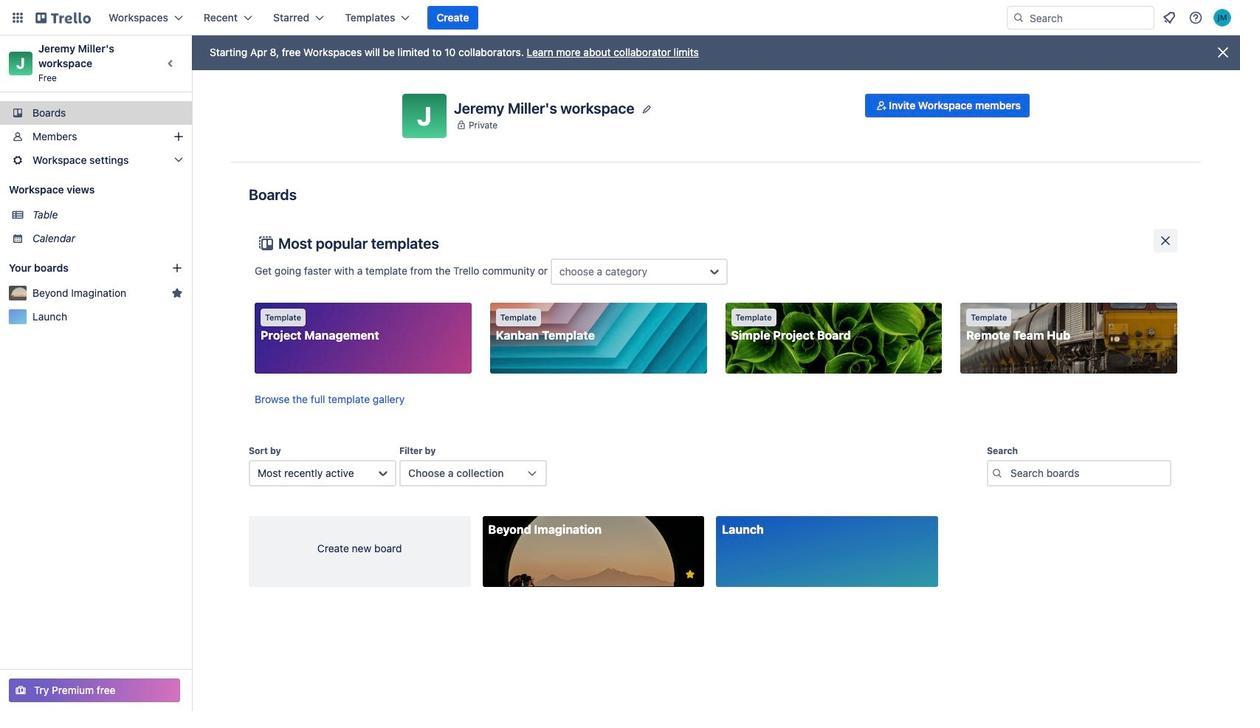 Task type: locate. For each thing, give the bounding box(es) containing it.
starred icon image
[[171, 287, 183, 299]]

workspace navigation collapse icon image
[[161, 53, 182, 74]]

sm image
[[875, 98, 889, 113]]

0 notifications image
[[1161, 9, 1179, 27]]

jeremy miller (jeremymiller198) image
[[1214, 9, 1232, 27]]

open information menu image
[[1189, 10, 1204, 25]]



Task type: describe. For each thing, give the bounding box(es) containing it.
Search boards text field
[[987, 460, 1172, 487]]

primary element
[[0, 0, 1241, 35]]

click to unstar this board. it will be removed from your starred list. image
[[684, 568, 697, 581]]

back to home image
[[35, 6, 91, 30]]

Search field
[[1025, 7, 1154, 29]]

search image
[[1013, 12, 1025, 24]]

add board image
[[171, 262, 183, 274]]

your boards with 2 items element
[[9, 259, 149, 277]]



Task type: vqa. For each thing, say whether or not it's contained in the screenshot.
After Tip:
no



